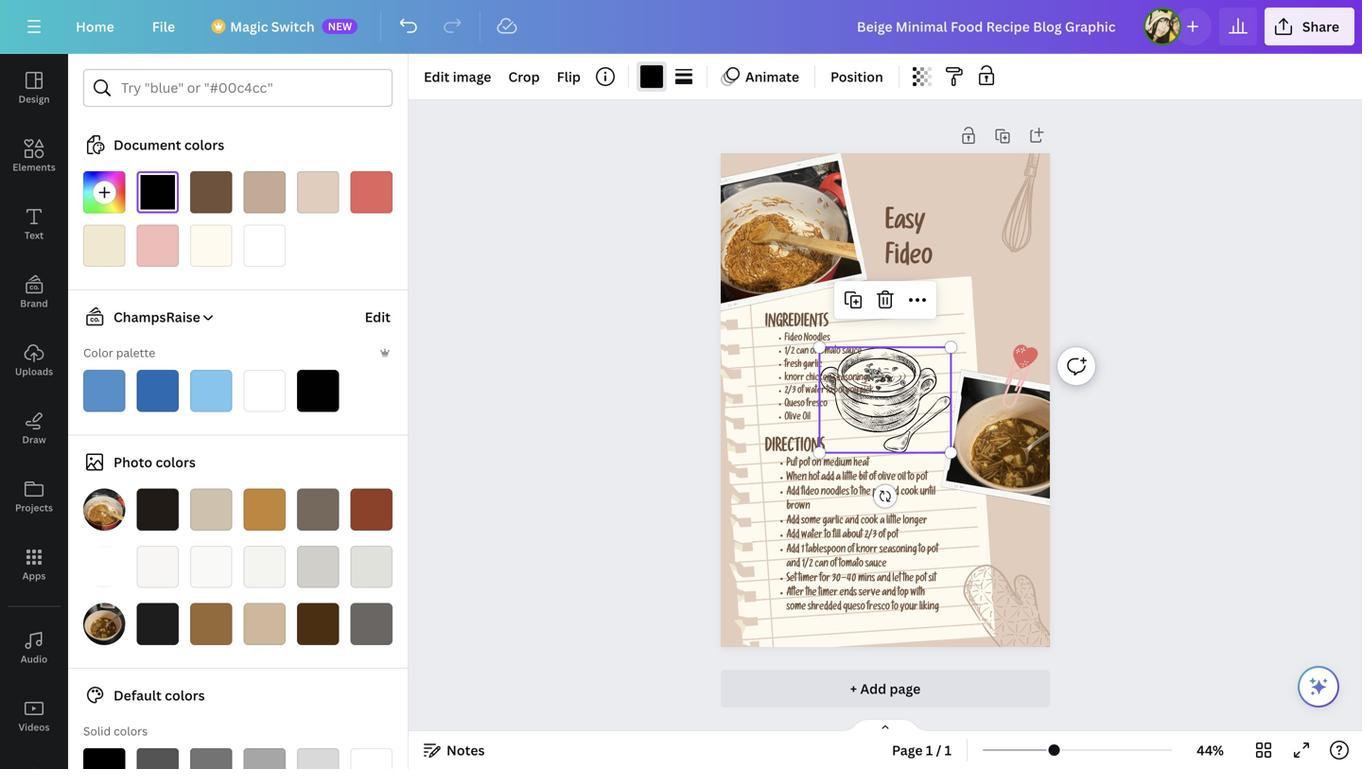 Task type: vqa. For each thing, say whether or not it's contained in the screenshot.
#ffffff icon
yes



Task type: locate. For each thing, give the bounding box(es) containing it.
edit for edit image
[[424, 68, 450, 86]]

1
[[801, 545, 804, 556], [926, 741, 933, 759], [945, 741, 952, 759]]

1 vertical spatial can
[[815, 560, 829, 570]]

0 vertical spatial some
[[801, 517, 821, 527]]

cook up about
[[861, 517, 878, 527]]

flip
[[557, 68, 581, 86]]

1 horizontal spatial seasoning
[[880, 545, 917, 556]]

file
[[152, 18, 175, 35]]

can up the for
[[815, 560, 829, 570]]

fresco up the oil on the right bottom
[[807, 400, 828, 410]]

to
[[827, 387, 833, 397], [908, 473, 915, 484], [851, 488, 858, 498], [824, 531, 831, 542], [919, 545, 926, 556], [892, 603, 899, 614]]

#ffffff image down #c8a994 image
[[244, 225, 286, 267]]

#f4f4f1 image
[[244, 546, 286, 588], [244, 546, 286, 588]]

1 vertical spatial fresco
[[867, 603, 890, 614]]

audio button
[[0, 614, 68, 682]]

notes
[[447, 741, 485, 759]]

#75c6ef image
[[190, 370, 232, 412]]

fideo noodles 1/2 can of tomato sauce fresh garlic knorr chicken seasoning 2/3 of water to pot you pick queso fresco olive oil
[[785, 334, 874, 423]]

videos button
[[0, 682, 68, 750]]

little left longer
[[887, 517, 901, 527]]

light gray #d9d9d9 image
[[297, 748, 339, 769], [297, 748, 339, 769]]

design button
[[0, 54, 68, 122]]

some down after
[[787, 603, 806, 614]]

0 vertical spatial fideo
[[885, 247, 933, 273]]

directions
[[765, 440, 825, 458]]

1/2 inside fideo noodles 1/2 can of tomato sauce fresh garlic knorr chicken seasoning 2/3 of water to pot you pick queso fresco olive oil
[[785, 347, 795, 357]]

0 vertical spatial knorr
[[785, 374, 804, 384]]

timer down the for
[[819, 589, 838, 599]]

1 horizontal spatial a
[[880, 517, 885, 527]]

sauce up mins
[[865, 560, 887, 570]]

2 #ffffff image from the top
[[244, 370, 286, 412]]

seasoning inside put pot on medium heat when hot add a little bit of olive oil to pot add fideo noodles to the pot and cook until brown add some garlic and cook a little longer add water to fill about 2/3 of pot add 1 tablespoon of knorr seasoning to pot and 1/2 can of tomato sauce set timer for 30-40 mins and let the pot sit after the timer ends serve and top with some shredded queso fresco to your liking
[[880, 545, 917, 556]]

page 1 / 1
[[892, 741, 952, 759]]

tomato inside fideo noodles 1/2 can of tomato sauce fresh garlic knorr chicken seasoning 2/3 of water to pot you pick queso fresco olive oil
[[818, 347, 841, 357]]

can up fresh
[[796, 347, 809, 357]]

little
[[843, 473, 857, 484], [887, 517, 901, 527]]

#fffaef image
[[190, 225, 232, 267], [190, 225, 232, 267]]

1 horizontal spatial can
[[815, 560, 829, 570]]

queso
[[843, 603, 865, 614]]

file button
[[137, 8, 190, 45]]

knorr inside fideo noodles 1/2 can of tomato sauce fresh garlic knorr chicken seasoning 2/3 of water to pot you pick queso fresco olive oil
[[785, 374, 804, 384]]

#d2b799 image
[[244, 603, 286, 645]]

#221a16 image
[[137, 489, 179, 531], [137, 489, 179, 531]]

#f3e8d0 image
[[83, 225, 125, 267]]

0 vertical spatial fresco
[[807, 400, 828, 410]]

noodles
[[804, 334, 830, 344]]

#ffffff image down #c8a994 image
[[244, 225, 286, 267]]

1 horizontal spatial 2/3
[[865, 531, 877, 542]]

document colors
[[114, 136, 224, 154]]

water down chicken
[[806, 387, 825, 397]]

seasoning up you
[[833, 374, 868, 384]]

0 vertical spatial water
[[806, 387, 825, 397]]

0 horizontal spatial 1
[[801, 545, 804, 556]]

2 horizontal spatial 1
[[945, 741, 952, 759]]

1 vertical spatial knorr
[[856, 545, 878, 556]]

0 horizontal spatial sauce
[[842, 347, 862, 357]]

1/2 inside put pot on medium heat when hot add a little bit of olive oil to pot add fideo noodles to the pot and cook until brown add some garlic and cook a little longer add water to fill about 2/3 of pot add 1 tablespoon of knorr seasoning to pot and 1/2 can of tomato sauce set timer for 30-40 mins and let the pot sit after the timer ends serve and top with some shredded queso fresco to your liking
[[802, 560, 813, 570]]

1 vertical spatial fideo
[[785, 334, 802, 344]]

sauce up you
[[842, 347, 862, 357]]

#ffffff image right #75c6ef image
[[244, 370, 286, 412]]

1 horizontal spatial sauce
[[865, 560, 887, 570]]

1 vertical spatial 1/2
[[802, 560, 813, 570]]

#d1c1ab image
[[190, 489, 232, 531], [190, 489, 232, 531]]

serve
[[859, 589, 880, 599]]

#166bb5 image
[[137, 370, 179, 412]]

top
[[898, 589, 909, 599]]

0 vertical spatial seasoning
[[833, 374, 868, 384]]

seasoning
[[833, 374, 868, 384], [880, 545, 917, 556]]

fideo down easy
[[885, 247, 933, 273]]

#ffffff image
[[244, 225, 286, 267], [244, 370, 286, 412]]

some
[[801, 517, 821, 527], [787, 603, 806, 614]]

colors right solid
[[114, 723, 148, 739]]

garlic up fill
[[823, 517, 843, 527]]

#e1e1dc image
[[351, 546, 393, 588], [351, 546, 393, 588]]

pot left sit
[[916, 574, 927, 585]]

timer
[[799, 574, 818, 585], [819, 589, 838, 599]]

colors right document
[[184, 136, 224, 154]]

#e4ccbc image
[[297, 171, 339, 213], [297, 171, 339, 213]]

0 horizontal spatial cook
[[861, 517, 878, 527]]

some down brown
[[801, 517, 821, 527]]

fideo down ingredients
[[785, 334, 802, 344]]

2 vertical spatial the
[[806, 589, 817, 599]]

water inside put pot on medium heat when hot add a little bit of olive oil to pot add fideo noodles to the pot and cook until brown add some garlic and cook a little longer add water to fill about 2/3 of pot add 1 tablespoon of knorr seasoning to pot and 1/2 can of tomato sauce set timer for 30-40 mins and let the pot sit after the timer ends serve and top with some shredded queso fresco to your liking
[[801, 531, 823, 542]]

easy fideo
[[885, 212, 933, 273]]

the down bit
[[860, 488, 871, 498]]

edit button
[[363, 298, 393, 336]]

0 horizontal spatial can
[[796, 347, 809, 357]]

medium
[[823, 459, 852, 470]]

cook down oil on the right bottom of the page
[[901, 488, 919, 498]]

pick
[[860, 387, 874, 397]]

when
[[787, 473, 807, 484]]

of right bit
[[869, 473, 876, 484]]

home
[[76, 18, 114, 35]]

edit image button
[[416, 61, 499, 92]]

garlic
[[803, 361, 822, 370], [823, 517, 843, 527]]

tablespoon
[[806, 545, 846, 556]]

until
[[920, 488, 936, 498]]

knorr inside put pot on medium heat when hot add a little bit of olive oil to pot add fideo noodles to the pot and cook until brown add some garlic and cook a little longer add water to fill about 2/3 of pot add 1 tablespoon of knorr seasoning to pot and 1/2 can of tomato sauce set timer for 30-40 mins and let the pot sit after the timer ends serve and top with some shredded queso fresco to your liking
[[856, 545, 878, 556]]

#ffffff image
[[244, 225, 286, 267], [244, 370, 286, 412]]

1 vertical spatial tomato
[[839, 560, 864, 570]]

to inside fideo noodles 1/2 can of tomato sauce fresh garlic knorr chicken seasoning 2/3 of water to pot you pick queso fresco olive oil
[[827, 387, 833, 397]]

of up 30-
[[830, 560, 837, 570]]

the
[[860, 488, 871, 498], [903, 574, 914, 585], [806, 589, 817, 599]]

0 vertical spatial #ffffff image
[[244, 225, 286, 267]]

30-
[[832, 574, 847, 585]]

default colors
[[114, 686, 205, 704]]

#4f2d0b image
[[297, 603, 339, 645]]

to down longer
[[919, 545, 926, 556]]

1 right the /
[[945, 741, 952, 759]]

1 vertical spatial garlic
[[823, 517, 843, 527]]

0 horizontal spatial seasoning
[[833, 374, 868, 384]]

garlic inside put pot on medium heat when hot add a little bit of olive oil to pot add fideo noodles to the pot and cook until brown add some garlic and cook a little longer add water to fill about 2/3 of pot add 1 tablespoon of knorr seasoning to pot and 1/2 can of tomato sauce set timer for 30-40 mins and let the pot sit after the timer ends serve and top with some shredded queso fresco to your liking
[[823, 517, 843, 527]]

main menu bar
[[0, 0, 1362, 54]]

1 vertical spatial edit
[[365, 308, 391, 326]]

0 horizontal spatial a
[[836, 473, 841, 484]]

tomato up 40
[[839, 560, 864, 570]]

little left bit
[[843, 473, 857, 484]]

#ffffff image right #75c6ef image
[[244, 370, 286, 412]]

the right let
[[903, 574, 914, 585]]

water up the tablespoon
[[801, 531, 823, 542]]

#c48433 image
[[244, 489, 286, 531], [244, 489, 286, 531]]

1 vertical spatial #ffffff image
[[244, 370, 286, 412]]

noodles
[[821, 488, 850, 498]]

pot up sit
[[927, 545, 938, 556]]

tomato down noodles
[[818, 347, 841, 357]]

and left top
[[882, 589, 896, 599]]

1 horizontal spatial fideo
[[885, 247, 933, 273]]

2/3 right about
[[865, 531, 877, 542]]

knorr down fresh
[[785, 374, 804, 384]]

#f6bbb7 image
[[137, 225, 179, 267], [137, 225, 179, 267]]

1 horizontal spatial knorr
[[856, 545, 878, 556]]

garlic up chicken
[[803, 361, 822, 370]]

a right add
[[836, 473, 841, 484]]

1 vertical spatial a
[[880, 517, 885, 527]]

0 horizontal spatial 1/2
[[785, 347, 795, 357]]

put
[[787, 459, 797, 470]]

animate
[[745, 68, 799, 86]]

about
[[843, 531, 863, 542]]

0 horizontal spatial fresco
[[807, 400, 828, 410]]

dark gray #545454 image
[[137, 748, 179, 769]]

1 horizontal spatial little
[[887, 517, 901, 527]]

0 vertical spatial #ffffff image
[[244, 225, 286, 267]]

0 vertical spatial cook
[[901, 488, 919, 498]]

0 horizontal spatial knorr
[[785, 374, 804, 384]]

#d0cfc8 image
[[297, 546, 339, 588], [297, 546, 339, 588]]

a
[[836, 473, 841, 484], [880, 517, 885, 527]]

edit image
[[424, 68, 491, 86]]

heat
[[854, 459, 869, 470]]

text
[[24, 229, 44, 242]]

garlic inside fideo noodles 1/2 can of tomato sauce fresh garlic knorr chicken seasoning 2/3 of water to pot you pick queso fresco olive oil
[[803, 361, 822, 370]]

to right oil on the right bottom of the page
[[908, 473, 915, 484]]

0 vertical spatial garlic
[[803, 361, 822, 370]]

for
[[820, 574, 830, 585]]

2/3
[[785, 387, 796, 397], [865, 531, 877, 542]]

sauce
[[842, 347, 862, 357], [865, 560, 887, 570]]

sauce inside fideo noodles 1/2 can of tomato sauce fresh garlic knorr chicken seasoning 2/3 of water to pot you pick queso fresco olive oil
[[842, 347, 862, 357]]

edit inside "edit image" dropdown button
[[424, 68, 450, 86]]

colors for solid colors
[[114, 723, 148, 739]]

fill
[[833, 531, 841, 542]]

share button
[[1265, 8, 1355, 45]]

1 horizontal spatial 1/2
[[802, 560, 813, 570]]

to left your
[[892, 603, 899, 614]]

#000000 image
[[640, 65, 663, 88], [137, 171, 179, 213], [137, 171, 179, 213]]

1 horizontal spatial the
[[860, 488, 871, 498]]

queso
[[785, 400, 805, 410]]

0 vertical spatial can
[[796, 347, 809, 357]]

to down chicken
[[827, 387, 833, 397]]

let
[[893, 574, 901, 585]]

of
[[810, 347, 817, 357], [798, 387, 804, 397], [869, 473, 876, 484], [879, 531, 886, 542], [848, 545, 855, 556], [830, 560, 837, 570]]

fresco down serve
[[867, 603, 890, 614]]

knorr down about
[[856, 545, 878, 556]]

add
[[787, 488, 800, 498], [787, 517, 800, 527], [787, 531, 800, 542], [787, 545, 800, 556], [860, 680, 887, 698]]

edit inside edit button
[[365, 308, 391, 326]]

1 vertical spatial some
[[787, 603, 806, 614]]

1 vertical spatial the
[[903, 574, 914, 585]]

1 horizontal spatial edit
[[424, 68, 450, 86]]

0 horizontal spatial fideo
[[785, 334, 802, 344]]

elements button
[[0, 122, 68, 190]]

1 left the /
[[926, 741, 933, 759]]

black #000000 image
[[83, 748, 125, 769]]

colors
[[184, 136, 224, 154], [156, 453, 196, 471], [165, 686, 205, 704], [114, 723, 148, 739]]

0 vertical spatial tomato
[[818, 347, 841, 357]]

champsraise
[[114, 308, 200, 326]]

2/3 inside put pot on medium heat when hot add a little bit of olive oil to pot add fideo noodles to the pot and cook until brown add some garlic and cook a little longer add water to fill about 2/3 of pot add 1 tablespoon of knorr seasoning to pot and 1/2 can of tomato sauce set timer for 30-40 mins and let the pot sit after the timer ends serve and top with some shredded queso fresco to your liking
[[865, 531, 877, 542]]

pot left you
[[834, 387, 844, 397]]

1 vertical spatial sauce
[[865, 560, 887, 570]]

1 horizontal spatial timer
[[819, 589, 838, 599]]

#010101 image
[[297, 370, 339, 412]]

+ add page
[[850, 680, 921, 698]]

add inside + add page button
[[860, 680, 887, 698]]

0 horizontal spatial 2/3
[[785, 387, 796, 397]]

1/2 up fresh
[[785, 347, 795, 357]]

a left longer
[[880, 517, 885, 527]]

1 vertical spatial water
[[801, 531, 823, 542]]

0 vertical spatial the
[[860, 488, 871, 498]]

#4890cd image
[[83, 370, 125, 412], [83, 370, 125, 412]]

#725039 image
[[190, 171, 232, 213], [190, 171, 232, 213]]

0 horizontal spatial edit
[[365, 308, 391, 326]]

1 vertical spatial #ffffff image
[[244, 370, 286, 412]]

solid colors
[[83, 723, 148, 739]]

#1d1d1e image
[[137, 603, 179, 645], [137, 603, 179, 645]]

#f9f9f7 image
[[190, 546, 232, 588], [190, 546, 232, 588]]

1 horizontal spatial cook
[[901, 488, 919, 498]]

white #ffffff image
[[351, 748, 393, 769]]

put pot on medium heat when hot add a little bit of olive oil to pot add fideo noodles to the pot and cook until brown add some garlic and cook a little longer add water to fill about 2/3 of pot add 1 tablespoon of knorr seasoning to pot and 1/2 can of tomato sauce set timer for 30-40 mins and let the pot sit after the timer ends serve and top with some shredded queso fresco to your liking
[[787, 459, 939, 614]]

design
[[18, 93, 50, 105]]

knorr
[[785, 374, 804, 384], [856, 545, 878, 556]]

#943c21 image
[[351, 489, 393, 531], [351, 489, 393, 531]]

position button
[[823, 61, 891, 92]]

1 horizontal spatial fresco
[[867, 603, 890, 614]]

pot inside fideo noodles 1/2 can of tomato sauce fresh garlic knorr chicken seasoning 2/3 of water to pot you pick queso fresco olive oil
[[834, 387, 844, 397]]

1/2 down the tablespoon
[[802, 560, 813, 570]]

1 inside put pot on medium heat when hot add a little bit of olive oil to pot add fideo noodles to the pot and cook until brown add some garlic and cook a little longer add water to fill about 2/3 of pot add 1 tablespoon of knorr seasoning to pot and 1/2 can of tomato sauce set timer for 30-40 mins and let the pot sit after the timer ends serve and top with some shredded queso fresco to your liking
[[801, 545, 804, 556]]

0 vertical spatial timer
[[799, 574, 818, 585]]

1 vertical spatial 2/3
[[865, 531, 877, 542]]

sit
[[929, 574, 936, 585]]

your
[[900, 603, 918, 614]]

oil
[[898, 473, 906, 484]]

colors right default
[[165, 686, 205, 704]]

colors right "photo" at the left bottom of the page
[[156, 453, 196, 471]]

tomato
[[818, 347, 841, 357], [839, 560, 864, 570]]

1 vertical spatial seasoning
[[880, 545, 917, 556]]

and up about
[[845, 517, 859, 527]]

1 #ffffff image from the top
[[244, 225, 286, 267]]

1 left the tablespoon
[[801, 545, 804, 556]]

0 vertical spatial sauce
[[842, 347, 862, 357]]

#6a6663 image
[[351, 603, 393, 645], [351, 603, 393, 645]]

seasoning up let
[[880, 545, 917, 556]]

hot
[[809, 473, 820, 484]]

0 vertical spatial 2/3
[[785, 387, 796, 397]]

0 vertical spatial 1/2
[[785, 347, 795, 357]]

timer right set
[[799, 574, 818, 585]]

0 horizontal spatial little
[[843, 473, 857, 484]]

gray #737373 image
[[190, 748, 232, 769]]

0 vertical spatial edit
[[424, 68, 450, 86]]

can inside fideo noodles 1/2 can of tomato sauce fresh garlic knorr chicken seasoning 2/3 of water to pot you pick queso fresco olive oil
[[796, 347, 809, 357]]

2/3 up queso
[[785, 387, 796, 397]]

the right after
[[806, 589, 817, 599]]

#010101 image
[[297, 370, 339, 412]]

/
[[936, 741, 942, 759]]



Task type: describe. For each thing, give the bounding box(es) containing it.
ends
[[840, 589, 857, 599]]

seasoning inside fideo noodles 1/2 can of tomato sauce fresh garlic knorr chicken seasoning 2/3 of water to pot you pick queso fresco olive oil
[[833, 374, 868, 384]]

#78695c image
[[297, 489, 339, 531]]

0 horizontal spatial timer
[[799, 574, 818, 585]]

black #000000 image
[[83, 748, 125, 769]]

2/3 inside fideo noodles 1/2 can of tomato sauce fresh garlic knorr chicken seasoning 2/3 of water to pot you pick queso fresco olive oil
[[785, 387, 796, 397]]

Design title text field
[[842, 8, 1136, 45]]

2 #ffffff image from the top
[[244, 370, 286, 412]]

palette
[[116, 345, 155, 360]]

text button
[[0, 190, 68, 258]]

dark gray #545454 image
[[137, 748, 179, 769]]

default
[[114, 686, 162, 704]]

#c8a994 image
[[244, 171, 286, 213]]

fideo inside fideo noodles 1/2 can of tomato sauce fresh garlic knorr chicken seasoning 2/3 of water to pot you pick queso fresco olive oil
[[785, 334, 802, 344]]

#d2b799 image
[[244, 603, 286, 645]]

apps button
[[0, 531, 68, 599]]

0 horizontal spatial the
[[806, 589, 817, 599]]

#f7f6f5 image
[[137, 546, 179, 588]]

show pages image
[[840, 718, 931, 733]]

1 #ffffff image from the top
[[244, 225, 286, 267]]

colors for photo colors
[[156, 453, 196, 471]]

0 vertical spatial a
[[836, 473, 841, 484]]

and up set
[[787, 560, 800, 570]]

fresco inside fideo noodles 1/2 can of tomato sauce fresh garlic knorr chicken seasoning 2/3 of water to pot you pick queso fresco olive oil
[[807, 400, 828, 410]]

#4f2d0b image
[[297, 603, 339, 645]]

audio
[[21, 653, 48, 666]]

fideo
[[801, 488, 819, 498]]

image
[[453, 68, 491, 86]]

pot up until on the right bottom
[[916, 473, 927, 484]]

page
[[892, 741, 923, 759]]

apps
[[22, 570, 46, 582]]

gray #737373 image
[[190, 748, 232, 769]]

home link
[[61, 8, 129, 45]]

white #ffffff image
[[351, 748, 393, 769]]

colors for default colors
[[165, 686, 205, 704]]

pot right about
[[887, 531, 898, 542]]

edit for edit
[[365, 308, 391, 326]]

fresh
[[785, 361, 802, 370]]

share
[[1303, 18, 1340, 35]]

brown
[[787, 502, 810, 513]]

0 vertical spatial little
[[843, 473, 857, 484]]

side panel tab list
[[0, 54, 68, 769]]

bit
[[859, 473, 868, 484]]

add
[[821, 473, 834, 484]]

1 vertical spatial little
[[887, 517, 901, 527]]

color palette
[[83, 345, 155, 360]]

photo
[[114, 453, 152, 471]]

gray #a6a6a6 image
[[244, 748, 286, 769]]

1 horizontal spatial 1
[[926, 741, 933, 759]]

uploads button
[[0, 326, 68, 394]]

chicken
[[806, 374, 832, 384]]

gray #a6a6a6 image
[[244, 748, 286, 769]]

#c8a994 image
[[244, 171, 286, 213]]

magic
[[230, 18, 268, 35]]

switch
[[271, 18, 315, 35]]

after
[[787, 589, 804, 599]]

fresco inside put pot on medium heat when hot add a little bit of olive oil to pot add fideo noodles to the pot and cook until brown add some garlic and cook a little longer add water to fill about 2/3 of pot add 1 tablespoon of knorr seasoning to pot and 1/2 can of tomato sauce set timer for 30-40 mins and let the pot sit after the timer ends serve and top with some shredded queso fresco to your liking
[[867, 603, 890, 614]]

#166bb5 image
[[137, 370, 179, 412]]

of down about
[[848, 545, 855, 556]]

tomato inside put pot on medium heat when hot add a little bit of olive oil to pot add fideo noodles to the pot and cook until brown add some garlic and cook a little longer add water to fill about 2/3 of pot add 1 tablespoon of knorr seasoning to pot and 1/2 can of tomato sauce set timer for 30-40 mins and let the pot sit after the timer ends serve and top with some shredded queso fresco to your liking
[[839, 560, 864, 570]]

colors for document colors
[[184, 136, 224, 154]]

document
[[114, 136, 181, 154]]

draw button
[[0, 394, 68, 463]]

solid
[[83, 723, 111, 739]]

projects button
[[0, 463, 68, 531]]

oil
[[803, 413, 811, 423]]

uploads
[[15, 365, 53, 378]]

2 horizontal spatial the
[[903, 574, 914, 585]]

add a new color image
[[83, 171, 125, 213]]

#986934 image
[[190, 603, 232, 645]]

44%
[[1197, 741, 1224, 759]]

#000000 image
[[640, 65, 663, 88]]

position
[[831, 68, 883, 86]]

new
[[328, 19, 352, 33]]

champsraise button
[[76, 306, 215, 328]]

canva assistant image
[[1307, 675, 1330, 698]]

+
[[850, 680, 857, 698]]

pot left on
[[799, 459, 810, 470]]

sauce inside put pot on medium heat when hot add a little bit of olive oil to pot add fideo noodles to the pot and cook until brown add some garlic and cook a little longer add water to fill about 2/3 of pot add 1 tablespoon of knorr seasoning to pot and 1/2 can of tomato sauce set timer for 30-40 mins and let the pot sit after the timer ends serve and top with some shredded queso fresco to your liking
[[865, 560, 887, 570]]

of up queso
[[798, 387, 804, 397]]

ingredients
[[765, 316, 829, 332]]

videos
[[18, 721, 50, 734]]

draw
[[22, 433, 46, 446]]

#e5645e image
[[351, 171, 393, 213]]

you
[[846, 387, 858, 397]]

page
[[890, 680, 921, 698]]

#75c6ef image
[[190, 370, 232, 412]]

animate button
[[715, 61, 807, 92]]

easy
[[885, 212, 926, 238]]

photo colors
[[114, 453, 196, 471]]

#e5645e image
[[351, 171, 393, 213]]

of right about
[[879, 531, 886, 542]]

and down olive
[[885, 488, 899, 498]]

to right noodles
[[851, 488, 858, 498]]

projects
[[15, 501, 53, 514]]

set
[[787, 574, 797, 585]]

crop
[[508, 68, 540, 86]]

#986934 image
[[190, 603, 232, 645]]

can inside put pot on medium heat when hot add a little bit of olive oil to pot add fideo noodles to the pot and cook until brown add some garlic and cook a little longer add water to fill about 2/3 of pot add 1 tablespoon of knorr seasoning to pot and 1/2 can of tomato sauce set timer for 30-40 mins and let the pot sit after the timer ends serve and top with some shredded queso fresco to your liking
[[815, 560, 829, 570]]

Try "blue" or "#00c4cc" search field
[[121, 70, 380, 106]]

shredded
[[808, 603, 842, 614]]

and left let
[[877, 574, 891, 585]]

1 vertical spatial timer
[[819, 589, 838, 599]]

44% button
[[1180, 735, 1241, 765]]

to left fill
[[824, 531, 831, 542]]

1 vertical spatial cook
[[861, 517, 878, 527]]

#78695c image
[[297, 489, 339, 531]]

olive
[[878, 473, 896, 484]]

of down noodles
[[810, 347, 817, 357]]

add a new color image
[[83, 171, 125, 213]]

magic switch
[[230, 18, 315, 35]]

crop button
[[501, 61, 547, 92]]

color
[[83, 345, 113, 360]]

olive
[[785, 413, 801, 423]]

+ add page button
[[721, 670, 1050, 708]]

elements
[[13, 161, 56, 174]]

longer
[[903, 517, 927, 527]]

water inside fideo noodles 1/2 can of tomato sauce fresh garlic knorr chicken seasoning 2/3 of water to pot you pick queso fresco olive oil
[[806, 387, 825, 397]]

flip button
[[549, 61, 588, 92]]

brand button
[[0, 258, 68, 326]]

notes button
[[416, 735, 492, 765]]

brand
[[20, 297, 48, 310]]

liking
[[920, 603, 939, 614]]

pot down olive
[[873, 488, 884, 498]]

#f7f6f5 image
[[137, 546, 179, 588]]

#f3e8d0 image
[[83, 225, 125, 267]]



